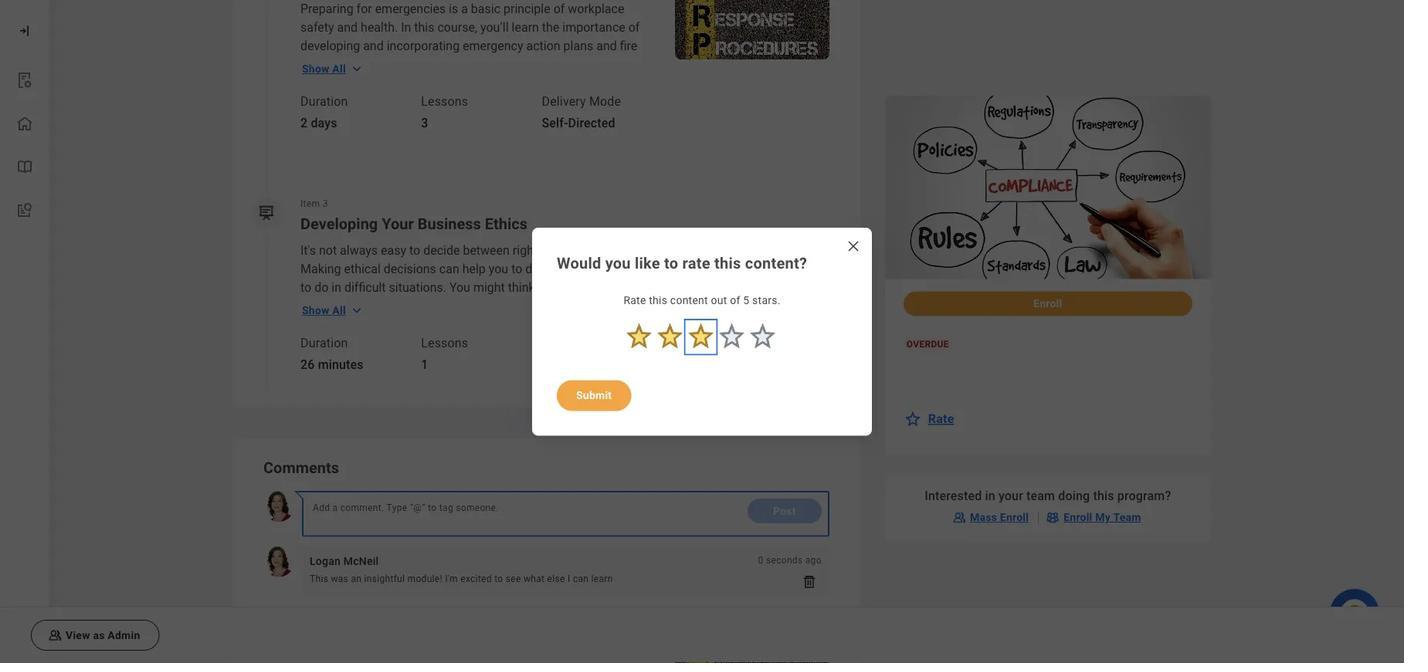 Task type: vqa. For each thing, say whether or not it's contained in the screenshot.


Task type: locate. For each thing, give the bounding box(es) containing it.
good up exit at the left top of page
[[325, 76, 353, 90]]

issue
[[363, 299, 392, 314]]

developing
[[300, 215, 378, 233]]

1 horizontal spatial enroll
[[1033, 297, 1062, 310]]

item
[[300, 199, 320, 210]]

can inside logan mcneil this was an insightful module! i'm excited to see what else i can learn
[[573, 574, 589, 585]]

to up think at the left of the page
[[511, 262, 522, 276]]

1 duration from the top
[[300, 94, 348, 109]]

that
[[538, 280, 560, 295]]

for down situations.
[[395, 299, 411, 314]]

lessons 1
[[421, 336, 468, 372]]

standards
[[422, 373, 477, 388]]

1 vertical spatial an
[[351, 574, 362, 585]]

3 right item
[[323, 199, 328, 210]]

0 horizontal spatial in
[[347, 336, 357, 351]]

your inside it's not always easy to decide between right and wrong at work. making ethical decisions can help you to discern the right thing to do in difficult situations. you might think that business ethics are only an issue for upper management, but in fact, every employee should understand the importance of ethical decision making. in this course, you'll learn some common myths about business ethics. you'll learn about different approaches to ethics, the values and standards in a typical code of conduct, and how to develop your own code. you'll also learn ways to overcome obstacles to ethical behavior and steps for making ethical decisions.
[[410, 392, 434, 406]]

1 horizontal spatial business
[[563, 280, 612, 295]]

0 horizontal spatial importance
[[482, 317, 545, 332]]

you'll up "values"
[[392, 355, 421, 369]]

some
[[488, 336, 519, 351]]

safety
[[300, 20, 334, 35]]

this inside preparing for emergencies is a basic principle of workplace safety and health. in this course, you'll learn the importance of developing and incorporating emergency action plans and fire prevention plans. we'll cover when plans are required, elements of a good evacuation plan, and the design and maintenance of good exit routes.
[[414, 20, 434, 35]]

rate inside dialog
[[624, 294, 646, 306]]

this right rate
[[714, 254, 741, 272]]

this
[[414, 20, 434, 35], [714, 254, 741, 272], [649, 294, 667, 306], [361, 336, 381, 351], [1093, 489, 1114, 503]]

rate inside button
[[928, 412, 954, 426]]

develop
[[364, 392, 407, 406]]

like
[[635, 254, 660, 272]]

0 horizontal spatial for
[[356, 2, 372, 16]]

as
[[93, 629, 105, 642]]

can right i
[[573, 574, 589, 585]]

your left own
[[410, 392, 434, 406]]

1 lessons from the top
[[421, 94, 468, 109]]

to up making
[[616, 392, 627, 406]]

0 vertical spatial are
[[524, 57, 542, 72]]

to left "see"
[[494, 574, 503, 585]]

are inside preparing for emergencies is a basic principle of workplace safety and health. in this course, you'll learn the importance of developing and incorporating emergency action plans and fire prevention plans. we'll cover when plans are required, elements of a good evacuation plan, and the design and maintenance of good exit routes.
[[524, 57, 542, 72]]

routes.
[[354, 94, 392, 109]]

fire
[[620, 39, 637, 53]]

you up the might
[[489, 262, 508, 276]]

for up health.
[[356, 2, 372, 16]]

0 horizontal spatial 3
[[323, 199, 328, 210]]

items in this program list
[[232, 0, 860, 445]]

you up ethics
[[605, 254, 631, 272]]

basic
[[471, 2, 501, 16]]

right
[[513, 243, 538, 258], [589, 262, 614, 276]]

what
[[524, 574, 545, 585]]

this up ethics. at the left of the page
[[361, 336, 381, 351]]

days
[[311, 116, 337, 131]]

help
[[462, 262, 486, 276]]

course, up 1
[[384, 336, 424, 351]]

contact card matrix manager image
[[1045, 510, 1061, 525]]

are down action
[[524, 57, 542, 72]]

an right was
[[351, 574, 362, 585]]

at
[[602, 243, 612, 258]]

an right only
[[347, 299, 360, 314]]

duration up the days
[[300, 94, 348, 109]]

this inside it's not always easy to decide between right and wrong at work. making ethical decisions can help you to discern the right thing to do in difficult situations. you might think that business ethics are only an issue for upper management, but in fact, every employee should understand the importance of ethical decision making. in this course, you'll learn some common myths about business ethics. you'll learn about different approaches to ethics, the values and standards in a typical code of conduct, and how to develop your own code. you'll also learn ways to overcome obstacles to ethical behavior and steps for making ethical decisions.
[[361, 336, 381, 351]]

2 vertical spatial a
[[493, 373, 499, 388]]

good up the days
[[300, 94, 328, 109]]

0 vertical spatial lessons
[[421, 94, 468, 109]]

2 horizontal spatial enroll
[[1064, 511, 1093, 524]]

0 horizontal spatial are
[[300, 299, 318, 314]]

to right like
[[664, 254, 678, 272]]

1 horizontal spatial about
[[611, 336, 642, 351]]

importance
[[563, 20, 625, 35], [482, 317, 545, 332]]

1 horizontal spatial plans
[[564, 39, 593, 53]]

in up minutes
[[347, 336, 357, 351]]

a
[[461, 2, 468, 16], [315, 76, 322, 90], [493, 373, 499, 388]]

in
[[401, 20, 411, 35], [347, 336, 357, 351]]

lessons for 3
[[421, 94, 468, 109]]

0 vertical spatial duration
[[300, 94, 348, 109]]

see
[[506, 574, 521, 585]]

prevention
[[300, 57, 358, 72]]

0 horizontal spatial you
[[489, 262, 508, 276]]

0 horizontal spatial plans
[[491, 57, 521, 72]]

team
[[1113, 511, 1141, 524]]

submit button
[[557, 380, 631, 411]]

upper
[[414, 299, 445, 314]]

are inside it's not always easy to decide between right and wrong at work. making ethical decisions can help you to discern the right thing to do in difficult situations. you might think that business ethics are only an issue for upper management, but in fact, every employee should understand the importance of ethical decision making. in this course, you'll learn some common myths about business ethics. you'll learn about different approaches to ethics, the values and standards in a typical code of conduct, and how to develop your own code. you'll also learn ways to overcome obstacles to ethical behavior and steps for making ethical decisions.
[[300, 299, 318, 314]]

duration inside 'duration 26 minutes'
[[300, 336, 348, 351]]

importance up some
[[482, 317, 545, 332]]

0 horizontal spatial course,
[[384, 336, 424, 351]]

1 vertical spatial can
[[573, 574, 589, 585]]

1 horizontal spatial importance
[[563, 20, 625, 35]]

0 vertical spatial an
[[347, 299, 360, 314]]

1 vertical spatial 3
[[323, 199, 328, 210]]

2 vertical spatial for
[[575, 410, 591, 425]]

of left the 5
[[730, 294, 740, 306]]

0 vertical spatial course,
[[437, 20, 477, 35]]

about up standards
[[455, 355, 486, 369]]

common
[[522, 336, 571, 351]]

right down at
[[589, 262, 614, 276]]

plans
[[564, 39, 593, 53], [491, 57, 521, 72]]

an
[[347, 299, 360, 314], [351, 574, 362, 585]]

1 horizontal spatial rate
[[928, 412, 954, 426]]

enroll button
[[903, 291, 1192, 316]]

1 vertical spatial lessons
[[421, 336, 468, 351]]

content
[[670, 294, 708, 306]]

seconds
[[766, 555, 803, 566]]

workplace
[[568, 2, 624, 16]]

you inside dialog
[[605, 254, 631, 272]]

1 vertical spatial good
[[300, 94, 328, 109]]

you'll
[[392, 355, 421, 369], [497, 392, 526, 406]]

rate right star "image"
[[928, 412, 954, 426]]

plans up design
[[491, 57, 521, 72]]

in down emergencies
[[401, 20, 411, 35]]

right up discern
[[513, 243, 538, 258]]

ethics
[[485, 215, 528, 233]]

0 horizontal spatial you'll
[[392, 355, 421, 369]]

book open image
[[15, 158, 34, 176]]

0 vertical spatial 3
[[421, 116, 428, 131]]

duration for days
[[300, 94, 348, 109]]

are for action
[[524, 57, 542, 72]]

and up developing
[[337, 20, 358, 35]]

cover
[[426, 57, 456, 72]]

a left typical
[[493, 373, 499, 388]]

in right do
[[332, 280, 341, 295]]

1 vertical spatial a
[[315, 76, 322, 90]]

0 vertical spatial your
[[410, 392, 434, 406]]

1 horizontal spatial your
[[999, 489, 1023, 503]]

learn inside preparing for emergencies is a basic principle of workplace safety and health. in this course, you'll learn the importance of developing and incorporating emergency action plans and fire prevention plans. we'll cover when plans are required, elements of a good evacuation plan, and the design and maintenance of good exit routes.
[[512, 20, 539, 35]]

a inside it's not always easy to decide between right and wrong at work. making ethical decisions can help you to discern the right thing to do in difficult situations. you might think that business ethics are only an issue for upper management, but in fact, every employee should understand the importance of ethical decision making. in this course, you'll learn some common myths about business ethics. you'll learn about different approaches to ethics, the values and standards in a typical code of conduct, and how to develop your own code. you'll also learn ways to overcome obstacles to ethical behavior and steps for making ethical decisions.
[[493, 373, 499, 388]]

when
[[459, 57, 488, 72]]

of
[[554, 2, 565, 16], [628, 20, 640, 35], [300, 76, 312, 90], [629, 76, 641, 90], [730, 294, 740, 306], [548, 317, 560, 332], [571, 373, 583, 388]]

2 horizontal spatial a
[[493, 373, 499, 388]]

learn down principle
[[512, 20, 539, 35]]

content?
[[745, 254, 807, 272]]

list
[[0, 59, 49, 232]]

course, down is
[[437, 20, 477, 35]]

business down the making.
[[300, 355, 350, 369]]

importance inside preparing for emergencies is a basic principle of workplace safety and health. in this course, you'll learn the importance of developing and incorporating emergency action plans and fire prevention plans. we'll cover when plans are required, elements of a good evacuation plan, and the design and maintenance of good exit routes.
[[563, 20, 625, 35]]

in up mass enroll link
[[985, 489, 995, 503]]

enroll inside button
[[1033, 297, 1062, 310]]

are for do
[[300, 299, 318, 314]]

about down decision
[[611, 336, 642, 351]]

logan
[[310, 556, 341, 568]]

1 vertical spatial duration
[[300, 336, 348, 351]]

1 horizontal spatial you'll
[[497, 392, 526, 406]]

0 vertical spatial a
[[461, 2, 468, 16]]

3 inside item 3 developing your business ethics
[[323, 199, 328, 210]]

1 vertical spatial course,
[[384, 336, 424, 351]]

decide
[[423, 243, 460, 258]]

myths
[[574, 336, 608, 351]]

would
[[557, 254, 601, 272]]

decision
[[602, 317, 649, 332]]

are
[[524, 57, 542, 72], [300, 299, 318, 314]]

report parameter image
[[15, 71, 34, 90]]

code
[[541, 373, 568, 388]]

can inside it's not always easy to decide between right and wrong at work. making ethical decisions can help you to discern the right thing to do in difficult situations. you might think that business ethics are only an issue for upper management, but in fact, every employee should understand the importance of ethical decision making. in this course, you'll learn some common myths about business ethics. you'll learn about different approaches to ethics, the values and standards in a typical code of conduct, and how to develop your own code. you'll also learn ways to overcome obstacles to ethical behavior and steps for making ethical decisions.
[[439, 262, 459, 276]]

0 vertical spatial can
[[439, 262, 459, 276]]

design
[[492, 76, 528, 90]]

course,
[[437, 20, 477, 35], [384, 336, 424, 351]]

importance down workplace
[[563, 20, 625, 35]]

1 vertical spatial you'll
[[497, 392, 526, 406]]

1 vertical spatial for
[[395, 299, 411, 314]]

can down decide
[[439, 262, 459, 276]]

learn
[[512, 20, 539, 35], [458, 336, 485, 351], [424, 355, 452, 369], [555, 392, 582, 406], [591, 574, 613, 585]]

0 horizontal spatial rate
[[624, 294, 646, 306]]

1 vertical spatial rate
[[928, 412, 954, 426]]

health.
[[361, 20, 398, 35]]

1 vertical spatial are
[[300, 299, 318, 314]]

0 horizontal spatial your
[[410, 392, 434, 406]]

the down minutes
[[339, 373, 357, 388]]

the down when
[[471, 76, 489, 90]]

0 vertical spatial in
[[401, 20, 411, 35]]

code.
[[463, 392, 494, 406]]

1 vertical spatial in
[[347, 336, 357, 351]]

decisions
[[384, 262, 436, 276]]

0 vertical spatial right
[[513, 243, 538, 258]]

a right is
[[461, 2, 468, 16]]

media classroom image
[[47, 628, 63, 643]]

3 down plan,
[[421, 116, 428, 131]]

decisions.
[[340, 429, 396, 443]]

1 horizontal spatial you
[[605, 254, 631, 272]]

1
[[421, 358, 428, 372]]

between
[[463, 243, 510, 258]]

home image
[[15, 114, 34, 133]]

of up the fire
[[628, 20, 640, 35]]

post
[[773, 505, 796, 518]]

action
[[526, 39, 560, 53]]

1 horizontal spatial in
[[401, 20, 411, 35]]

mode
[[589, 94, 621, 109]]

1 vertical spatial about
[[455, 355, 486, 369]]

1 vertical spatial business
[[300, 355, 350, 369]]

in right but
[[548, 299, 557, 314]]

and down when
[[448, 76, 468, 90]]

0 horizontal spatial a
[[315, 76, 322, 90]]

0 vertical spatial business
[[563, 280, 612, 295]]

your
[[410, 392, 434, 406], [999, 489, 1023, 503]]

plan,
[[419, 76, 445, 90]]

rate up decision
[[624, 294, 646, 306]]

0 vertical spatial importance
[[563, 20, 625, 35]]

for down the submit
[[575, 410, 591, 425]]

to up decisions
[[409, 243, 420, 258]]

1 vertical spatial your
[[999, 489, 1023, 503]]

course, inside preparing for emergencies is a basic principle of workplace safety and health. in this course, you'll learn the importance of developing and incorporating emergency action plans and fire prevention plans. we'll cover when plans are required, elements of a good evacuation plan, and the design and maintenance of good exit routes.
[[437, 20, 477, 35]]

but
[[527, 299, 544, 314]]

your up mass enroll
[[999, 489, 1023, 503]]

do
[[314, 280, 328, 295]]

mcneil
[[344, 556, 379, 568]]

1 horizontal spatial 3
[[421, 116, 428, 131]]

logan mcneil this was an insightful module! i'm excited to see what else i can learn
[[310, 556, 613, 585]]

1 horizontal spatial right
[[589, 262, 614, 276]]

every
[[587, 299, 616, 314]]

ethics,
[[300, 373, 336, 388]]

difficult
[[344, 280, 386, 295]]

else
[[547, 574, 565, 585]]

2 horizontal spatial for
[[575, 410, 591, 425]]

learn right i
[[591, 574, 613, 585]]

lessons for 1
[[421, 336, 468, 351]]

0 horizontal spatial can
[[439, 262, 459, 276]]

1 vertical spatial importance
[[482, 317, 545, 332]]

lessons down understand
[[421, 336, 468, 351]]

0 vertical spatial rate
[[624, 294, 646, 306]]

3 for item 3 developing your business ethics
[[323, 199, 328, 210]]

plans up required,
[[564, 39, 593, 53]]

lessons down plan,
[[421, 94, 468, 109]]

and up delivery
[[531, 76, 552, 90]]

duration down employee
[[300, 336, 348, 351]]

the up action
[[542, 20, 559, 35]]

my
[[1095, 511, 1111, 524]]

2 duration from the top
[[300, 336, 348, 351]]

1 horizontal spatial can
[[573, 574, 589, 585]]

business
[[563, 280, 612, 295], [300, 355, 350, 369]]

ethics.
[[353, 355, 389, 369]]

course, inside it's not always easy to decide between right and wrong at work. making ethical decisions can help you to discern the right thing to do in difficult situations. you might think that business ethics are only an issue for upper management, but in fact, every employee should understand the importance of ethical decision making. in this course, you'll learn some common myths about business ethics. you'll learn about different approaches to ethics, the values and standards in a typical code of conduct, and how to develop your own code. you'll also learn ways to overcome obstacles to ethical behavior and steps for making ethical decisions.
[[384, 336, 424, 351]]

you'll down typical
[[497, 392, 526, 406]]

to right how
[[350, 392, 361, 406]]

delivery mode self-directed
[[542, 94, 621, 131]]

this up my
[[1093, 489, 1114, 503]]

1 horizontal spatial are
[[524, 57, 542, 72]]

and down also
[[518, 410, 539, 425]]

lessons
[[421, 94, 468, 109], [421, 336, 468, 351]]

0 vertical spatial for
[[356, 2, 372, 16]]

1 horizontal spatial course,
[[437, 20, 477, 35]]

3 inside lessons 3
[[421, 116, 428, 131]]

this up 'incorporating'
[[414, 20, 434, 35]]

are down do
[[300, 299, 318, 314]]

2 lessons from the top
[[421, 336, 468, 351]]

elements
[[595, 57, 646, 72]]

enroll for enroll my team
[[1064, 511, 1093, 524]]

rate for rate this content out of 5 stars.
[[624, 294, 646, 306]]

own
[[437, 392, 460, 406]]

0 vertical spatial you'll
[[392, 355, 421, 369]]

a down prevention
[[315, 76, 322, 90]]

0 vertical spatial plans
[[564, 39, 593, 53]]

learn up steps
[[555, 392, 582, 406]]

delivery
[[542, 94, 586, 109]]

i'm
[[445, 574, 458, 585]]

business up every at the top left of the page
[[563, 280, 612, 295]]

1 horizontal spatial for
[[395, 299, 411, 314]]



Task type: describe. For each thing, give the bounding box(es) containing it.
mass
[[970, 511, 997, 524]]

1 vertical spatial right
[[589, 262, 614, 276]]

directed
[[568, 116, 615, 131]]

duration 26 minutes
[[300, 336, 364, 372]]

exit
[[331, 94, 351, 109]]

work.
[[615, 243, 645, 258]]

of inside would you like to rate this content? dialog
[[730, 294, 740, 306]]

different
[[489, 355, 536, 369]]

program?
[[1117, 489, 1171, 503]]

0 horizontal spatial business
[[300, 355, 350, 369]]

of down prevention
[[300, 76, 312, 90]]

we'll
[[397, 57, 423, 72]]

minutes
[[318, 358, 364, 372]]

ethical up difficult
[[344, 262, 381, 276]]

0 vertical spatial good
[[325, 76, 353, 90]]

you inside it's not always easy to decide between right and wrong at work. making ethical decisions can help you to discern the right thing to do in difficult situations. you might think that business ethics are only an issue for upper management, but in fact, every employee should understand the importance of ethical decision making. in this course, you'll learn some common myths about business ethics. you'll learn about different approaches to ethics, the values and standards in a typical code of conduct, and how to develop your own code. you'll also learn ways to overcome obstacles to ethical behavior and steps for making ethical decisions.
[[489, 262, 508, 276]]

incorporating
[[387, 39, 460, 53]]

making
[[300, 262, 341, 276]]

out
[[711, 294, 727, 306]]

rate for rate
[[928, 412, 954, 426]]

importance inside it's not always easy to decide between right and wrong at work. making ethical decisions can help you to discern the right thing to do in difficult situations. you might think that business ethics are only an issue for upper management, but in fact, every employee should understand the importance of ethical decision making. in this course, you'll learn some common myths about business ethics. you'll learn about different approaches to ethics, the values and standards in a typical code of conduct, and how to develop your own code. you'll also learn ways to overcome obstacles to ethical behavior and steps for making ethical decisions.
[[482, 317, 545, 332]]

learn right 'you'll' at left
[[458, 336, 485, 351]]

preparing
[[300, 2, 353, 16]]

insightful
[[364, 574, 405, 585]]

wrong
[[564, 243, 598, 258]]

3 for lessons 3
[[421, 116, 428, 131]]

view as admin
[[66, 629, 140, 642]]

self-
[[542, 116, 568, 131]]

an inside logan mcneil this was an insightful module! i'm excited to see what else i can learn
[[351, 574, 362, 585]]

situations.
[[389, 280, 446, 295]]

ethical down own
[[428, 410, 465, 425]]

in up code.
[[480, 373, 490, 388]]

and left the fire
[[596, 39, 617, 53]]

values
[[360, 373, 395, 388]]

plans.
[[361, 57, 394, 72]]

post button
[[747, 499, 822, 524]]

0 horizontal spatial about
[[455, 355, 486, 369]]

making
[[594, 410, 634, 425]]

rate
[[682, 254, 710, 272]]

and up develop
[[398, 373, 419, 388]]

would you like to rate this content? dialog
[[532, 228, 872, 436]]

ethical down 'fact,'
[[563, 317, 599, 332]]

interested
[[925, 489, 982, 503]]

and up discern
[[541, 243, 561, 258]]

rate this content out of 5 stars.
[[624, 294, 781, 306]]

you'll
[[480, 20, 509, 35]]

fact,
[[560, 299, 584, 314]]

overcome
[[300, 410, 355, 425]]

stars.
[[752, 294, 781, 306]]

star image
[[903, 410, 922, 428]]

ago
[[805, 555, 822, 566]]

duration 2 days
[[300, 94, 348, 131]]

learn down 'you'll' at left
[[424, 355, 452, 369]]

rate button
[[903, 400, 963, 437]]

required,
[[545, 57, 592, 72]]

mass enroll link
[[945, 505, 1038, 530]]

employee
[[300, 317, 354, 332]]

view
[[66, 629, 90, 642]]

1 horizontal spatial a
[[461, 2, 468, 16]]

this right ethics
[[649, 294, 667, 306]]

of down elements
[[629, 76, 641, 90]]

to up conduct,
[[606, 355, 617, 369]]

i
[[568, 574, 570, 585]]

the down management,
[[462, 317, 479, 332]]

course image
[[257, 204, 276, 223]]

how
[[324, 392, 347, 406]]

0
[[758, 555, 764, 566]]

and up plans.
[[363, 39, 384, 53]]

enroll for enroll
[[1033, 297, 1062, 310]]

to right obstacles
[[414, 410, 425, 425]]

team
[[1026, 489, 1055, 503]]

not
[[319, 243, 337, 258]]

enroll my team link
[[1039, 505, 1150, 530]]

admin
[[108, 629, 140, 642]]

for inside preparing for emergencies is a basic principle of workplace safety and health. in this course, you'll learn the importance of developing and incorporating emergency action plans and fire prevention plans. we'll cover when plans are required, elements of a good evacuation plan, and the design and maintenance of good exit routes.
[[356, 2, 372, 16]]

trash image
[[802, 575, 817, 590]]

media classroom image
[[952, 510, 967, 525]]

the down wrong
[[569, 262, 586, 276]]

of down "approaches"
[[571, 373, 583, 388]]

obstacles
[[358, 410, 411, 425]]

was
[[331, 574, 348, 585]]

making.
[[300, 336, 344, 351]]

you'll
[[427, 336, 455, 351]]

to inside logan mcneil this was an insightful module! i'm excited to see what else i can learn
[[494, 574, 503, 585]]

submit
[[576, 389, 612, 402]]

to inside dialog
[[664, 254, 678, 272]]

it's not always easy to decide between right and wrong at work. making ethical decisions can help you to discern the right thing to do in difficult situations. you might think that business ethics are only an issue for upper management, but in fact, every employee should understand the importance of ethical decision making. in this course, you'll learn some common myths about business ethics. you'll learn about different approaches to ethics, the values and standards in a typical code of conduct, and how to develop your own code. you'll also learn ways to overcome obstacles to ethical behavior and steps for making ethical decisions.
[[300, 243, 649, 443]]

0 horizontal spatial right
[[513, 243, 538, 258]]

think
[[508, 280, 535, 295]]

this
[[310, 574, 328, 585]]

doing
[[1058, 489, 1090, 503]]

also
[[529, 392, 552, 406]]

interested in your team doing this program?
[[925, 489, 1171, 503]]

evacuation
[[356, 76, 416, 90]]

an inside it's not always easy to decide between right and wrong at work. making ethical decisions can help you to discern the right thing to do in difficult situations. you might think that business ethics are only an issue for upper management, but in fact, every employee should understand the importance of ethical decision making. in this course, you'll learn some common myths about business ethics. you'll learn about different approaches to ethics, the values and standards in a typical code of conduct, and how to develop your own code. you'll also learn ways to overcome obstacles to ethical behavior and steps for making ethical decisions.
[[347, 299, 360, 314]]

Comment text field
[[310, 499, 738, 527]]

emergencies
[[375, 2, 446, 16]]

of right principle
[[554, 2, 565, 16]]

duration for minutes
[[300, 336, 348, 351]]

0 vertical spatial about
[[611, 336, 642, 351]]

x image
[[846, 238, 861, 254]]

lessons 3
[[421, 94, 468, 131]]

in inside it's not always easy to decide between right and wrong at work. making ethical decisions can help you to discern the right thing to do in difficult situations. you might think that business ethics are only an issue for upper management, but in fact, every employee should understand the importance of ethical decision making. in this course, you'll learn some common myths about business ethics. you'll learn about different approaches to ethics, the values and standards in a typical code of conduct, and how to develop your own code. you'll also learn ways to overcome obstacles to ethical behavior and steps for making ethical decisions.
[[347, 336, 357, 351]]

learn inside logan mcneil this was an insightful module! i'm excited to see what else i can learn
[[591, 574, 613, 585]]

approaches
[[539, 355, 603, 369]]

management,
[[448, 299, 524, 314]]

only
[[321, 299, 344, 314]]

and down ethics,
[[300, 392, 321, 406]]

1 vertical spatial plans
[[491, 57, 521, 72]]

ethical down overcome
[[300, 429, 337, 443]]

understand
[[397, 317, 459, 332]]

comments
[[263, 459, 339, 477]]

is
[[449, 2, 458, 16]]

discern
[[525, 262, 566, 276]]

typical
[[502, 373, 538, 388]]

might
[[473, 280, 505, 295]]

module!
[[407, 574, 442, 585]]

0 horizontal spatial enroll
[[1000, 511, 1029, 524]]

business
[[418, 215, 481, 233]]

you
[[449, 280, 470, 295]]

to left do
[[300, 280, 311, 295]]

ethics
[[615, 280, 648, 295]]

of up common
[[548, 317, 560, 332]]

should
[[357, 317, 394, 332]]

principle
[[504, 2, 550, 16]]

developing
[[300, 39, 360, 53]]

in inside preparing for emergencies is a basic principle of workplace safety and health. in this course, you'll learn the importance of developing and incorporating emergency action plans and fire prevention plans. we'll cover when plans are required, elements of a good evacuation plan, and the design and maintenance of good exit routes.
[[401, 20, 411, 35]]



